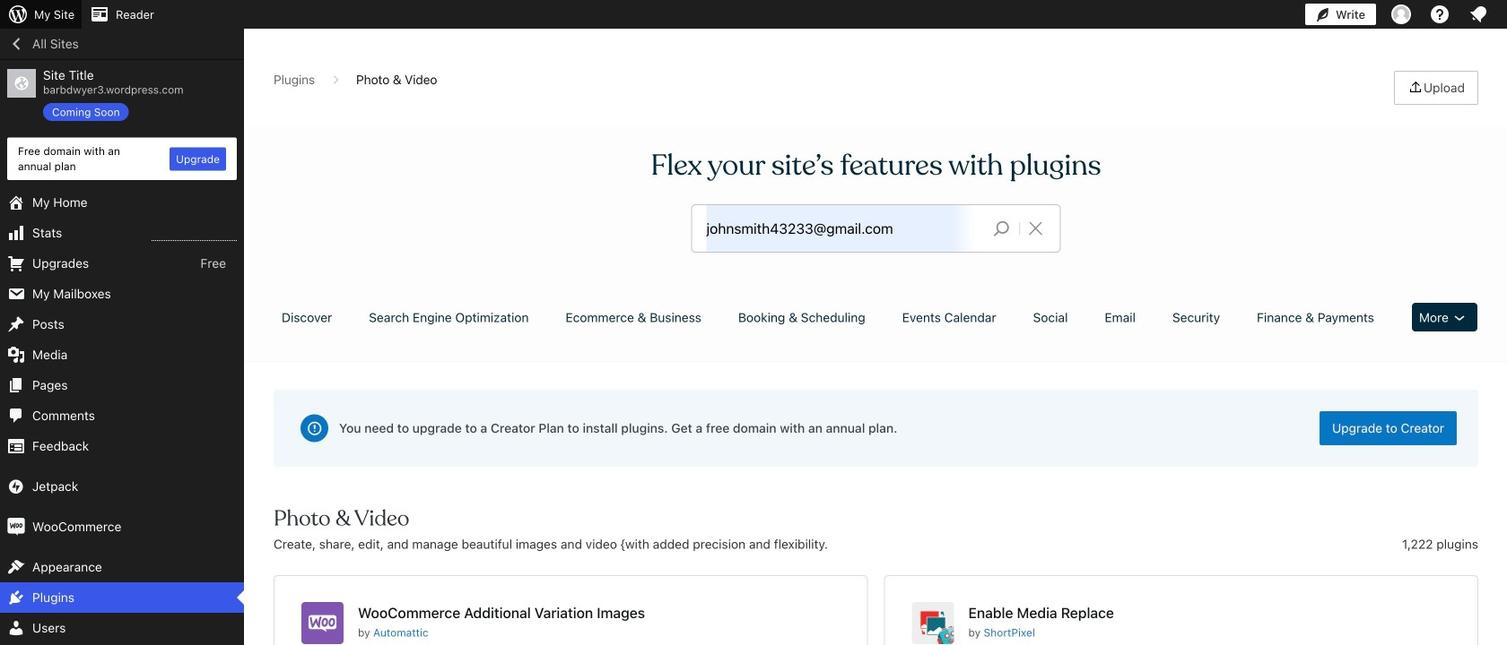 Task type: describe. For each thing, give the bounding box(es) containing it.
manage your notifications image
[[1468, 4, 1489, 25]]

2 img image from the top
[[7, 519, 25, 537]]

2 plugin icon image from the left
[[912, 603, 954, 645]]

open search image
[[979, 216, 1024, 241]]



Task type: locate. For each thing, give the bounding box(es) containing it.
Search search field
[[707, 205, 979, 252]]

close search image
[[1013, 218, 1058, 240]]

1 plugin icon image from the left
[[301, 603, 344, 645]]

1 img image from the top
[[7, 478, 25, 496]]

img image
[[7, 478, 25, 496], [7, 519, 25, 537]]

help image
[[1429, 4, 1451, 25]]

None search field
[[692, 205, 1060, 252]]

plugin icon image
[[301, 603, 344, 645], [912, 603, 954, 645]]

my profile image
[[1392, 4, 1411, 24]]

main content
[[267, 71, 1485, 646]]

highest hourly views 0 image
[[152, 230, 237, 241]]

1 vertical spatial img image
[[7, 519, 25, 537]]

1 horizontal spatial plugin icon image
[[912, 603, 954, 645]]

0 horizontal spatial plugin icon image
[[301, 603, 344, 645]]

0 vertical spatial img image
[[7, 478, 25, 496]]



Task type: vqa. For each thing, say whether or not it's contained in the screenshot.
100,000 2 0's 100,000
no



